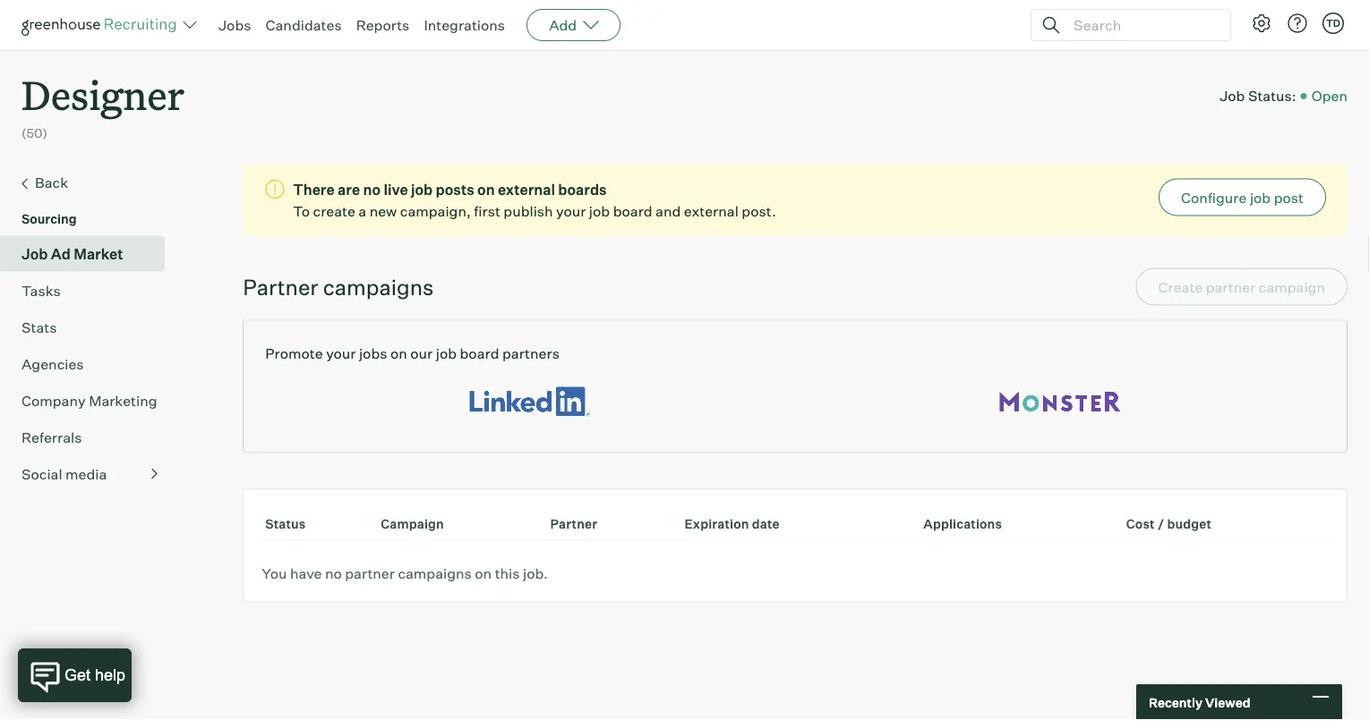 Task type: locate. For each thing, give the bounding box(es) containing it.
configure job post button
[[1159, 179, 1326, 216]]

partner
[[243, 274, 318, 301], [550, 516, 597, 532]]

1 horizontal spatial your
[[556, 202, 586, 220]]

1 horizontal spatial board
[[613, 202, 653, 220]]

to
[[293, 202, 310, 220]]

job left status:
[[1220, 87, 1245, 105]]

live
[[384, 181, 408, 199]]

no inside there are no live job posts on external boards to create a new campaign, first publish your job board and external post.
[[363, 181, 381, 199]]

0 horizontal spatial job
[[21, 245, 48, 263]]

on inside there are no live job posts on external boards to create a new campaign, first publish your job board and external post.
[[477, 181, 495, 199]]

agencies
[[21, 355, 84, 373]]

partner for partner campaigns
[[243, 274, 318, 301]]

0 vertical spatial external
[[498, 181, 555, 199]]

campaigns up jobs
[[323, 274, 434, 301]]

job left ad
[[21, 245, 48, 263]]

0 vertical spatial board
[[613, 202, 653, 220]]

on
[[477, 181, 495, 199], [390, 344, 407, 362], [475, 565, 492, 583]]

job ad market link
[[21, 243, 158, 265]]

board
[[613, 202, 653, 220], [460, 344, 499, 362]]

company marketing link
[[21, 390, 158, 412]]

are
[[338, 181, 360, 199]]

2 vertical spatial on
[[475, 565, 492, 583]]

and
[[656, 202, 681, 220]]

on up first
[[477, 181, 495, 199]]

your down boards
[[556, 202, 586, 220]]

campaigns
[[323, 274, 434, 301], [398, 565, 472, 583]]

0 horizontal spatial external
[[498, 181, 555, 199]]

your left jobs
[[326, 344, 356, 362]]

no
[[363, 181, 381, 199], [325, 565, 342, 583]]

tasks link
[[21, 280, 158, 301]]

reports link
[[356, 16, 410, 34]]

campaign,
[[400, 202, 471, 220]]

board left partners
[[460, 344, 499, 362]]

ad
[[51, 245, 71, 263]]

you
[[262, 565, 287, 583]]

candidates
[[266, 16, 342, 34]]

a
[[358, 202, 366, 220]]

0 horizontal spatial partner
[[243, 274, 318, 301]]

job status:
[[1220, 87, 1296, 105]]

job up the campaign,
[[411, 181, 433, 199]]

linkedin - job posting image
[[470, 382, 591, 422]]

1 horizontal spatial job
[[1220, 87, 1245, 105]]

cost
[[1126, 516, 1155, 532]]

marketing
[[89, 392, 157, 410]]

on left our
[[390, 344, 407, 362]]

partner
[[345, 565, 395, 583]]

external
[[498, 181, 555, 199], [684, 202, 739, 220]]

1 vertical spatial on
[[390, 344, 407, 362]]

job ad market
[[21, 245, 123, 263]]

social media link
[[21, 464, 158, 485]]

1 horizontal spatial partner
[[550, 516, 597, 532]]

there are no live job posts on external boards to create a new campaign, first publish your job board and external post.
[[293, 181, 776, 220]]

your
[[556, 202, 586, 220], [326, 344, 356, 362]]

expiration
[[685, 516, 749, 532]]

td button
[[1319, 9, 1348, 38]]

1 vertical spatial partner
[[550, 516, 597, 532]]

you have no partner campaigns on this job.
[[262, 565, 548, 583]]

external up publish
[[498, 181, 555, 199]]

1 vertical spatial board
[[460, 344, 499, 362]]

on left this
[[475, 565, 492, 583]]

job
[[411, 181, 433, 199], [1250, 189, 1271, 207], [589, 202, 610, 220], [436, 344, 457, 362]]

back
[[35, 173, 68, 191]]

job inside configure job post button
[[1250, 189, 1271, 207]]

publish
[[504, 202, 553, 220]]

no right are
[[363, 181, 381, 199]]

campaign
[[381, 516, 444, 532]]

greenhouse recruiting image
[[21, 14, 183, 36]]

create
[[313, 202, 355, 220]]

job
[[1220, 87, 1245, 105], [21, 245, 48, 263]]

candidates link
[[266, 16, 342, 34]]

monster | united states - standard job ad + 14 days auto refresh image
[[1000, 382, 1121, 422]]

0 vertical spatial job
[[1220, 87, 1245, 105]]

board left and
[[613, 202, 653, 220]]

0 horizontal spatial your
[[326, 344, 356, 362]]

job for job status:
[[1220, 87, 1245, 105]]

0 vertical spatial campaigns
[[323, 274, 434, 301]]

0 horizontal spatial no
[[325, 565, 342, 583]]

no right "have"
[[325, 565, 342, 583]]

1 vertical spatial external
[[684, 202, 739, 220]]

0 vertical spatial on
[[477, 181, 495, 199]]

stats
[[21, 319, 57, 336]]

applications
[[924, 516, 1002, 532]]

campaigns down campaign
[[398, 565, 472, 583]]

0 vertical spatial no
[[363, 181, 381, 199]]

there
[[293, 181, 335, 199]]

1 vertical spatial job
[[21, 245, 48, 263]]

recently
[[1149, 695, 1203, 711]]

posts
[[436, 181, 474, 199]]

sourcing
[[21, 211, 77, 227]]

referrals link
[[21, 427, 158, 448]]

1 horizontal spatial no
[[363, 181, 381, 199]]

/
[[1158, 516, 1164, 532]]

promote
[[265, 344, 323, 362]]

boards
[[558, 181, 607, 199]]

0 vertical spatial your
[[556, 202, 586, 220]]

social media
[[21, 465, 107, 483]]

(50)
[[21, 126, 47, 141]]

company
[[21, 392, 86, 410]]

no for partner
[[325, 565, 342, 583]]

external right and
[[684, 202, 739, 220]]

job left post
[[1250, 189, 1271, 207]]

designer
[[21, 68, 185, 121]]

0 vertical spatial partner
[[243, 274, 318, 301]]

integrations link
[[424, 16, 505, 34]]

back link
[[21, 172, 158, 195]]

reports
[[356, 16, 410, 34]]

1 vertical spatial no
[[325, 565, 342, 583]]

job.
[[523, 565, 548, 583]]



Task type: vqa. For each thing, say whether or not it's contained in the screenshot.
May
no



Task type: describe. For each thing, give the bounding box(es) containing it.
new
[[370, 202, 397, 220]]

Search text field
[[1069, 12, 1214, 38]]

partners
[[502, 344, 560, 362]]

status:
[[1248, 87, 1296, 105]]

0 horizontal spatial board
[[460, 344, 499, 362]]

job for job ad market
[[21, 245, 48, 263]]

job down boards
[[589, 202, 610, 220]]

your inside there are no live job posts on external boards to create a new campaign, first publish your job board and external post.
[[556, 202, 586, 220]]

designer link
[[21, 50, 185, 125]]

first
[[474, 202, 500, 220]]

1 vertical spatial campaigns
[[398, 565, 472, 583]]

jobs link
[[218, 16, 251, 34]]

tasks
[[21, 282, 61, 300]]

recently viewed
[[1149, 695, 1251, 711]]

our
[[410, 344, 433, 362]]

promote your jobs on our job board partners
[[265, 344, 560, 362]]

1 vertical spatial your
[[326, 344, 356, 362]]

no for live
[[363, 181, 381, 199]]

add button
[[527, 9, 621, 41]]

partner for partner
[[550, 516, 597, 532]]

configure job post
[[1181, 189, 1304, 207]]

configure
[[1181, 189, 1247, 207]]

status
[[265, 516, 306, 532]]

open
[[1312, 87, 1348, 105]]

jobs
[[218, 16, 251, 34]]

1 horizontal spatial external
[[684, 202, 739, 220]]

board inside there are no live job posts on external boards to create a new campaign, first publish your job board and external post.
[[613, 202, 653, 220]]

configure image
[[1251, 13, 1272, 34]]

this
[[495, 565, 520, 583]]

td button
[[1323, 13, 1344, 34]]

cost / budget
[[1126, 516, 1212, 532]]

agencies link
[[21, 353, 158, 375]]

social
[[21, 465, 62, 483]]

viewed
[[1205, 695, 1251, 711]]

expiration date
[[685, 516, 780, 532]]

designer (50)
[[21, 68, 185, 141]]

integrations
[[424, 16, 505, 34]]

budget
[[1167, 516, 1212, 532]]

media
[[65, 465, 107, 483]]

partner campaigns
[[243, 274, 434, 301]]

post
[[1274, 189, 1304, 207]]

jobs
[[359, 344, 387, 362]]

td
[[1326, 17, 1341, 29]]

have
[[290, 565, 322, 583]]

job right our
[[436, 344, 457, 362]]

date
[[752, 516, 780, 532]]

post.
[[742, 202, 776, 220]]

stats link
[[21, 317, 158, 338]]

add
[[549, 16, 577, 34]]

company marketing
[[21, 392, 157, 410]]

market
[[74, 245, 123, 263]]

referrals
[[21, 429, 82, 447]]



